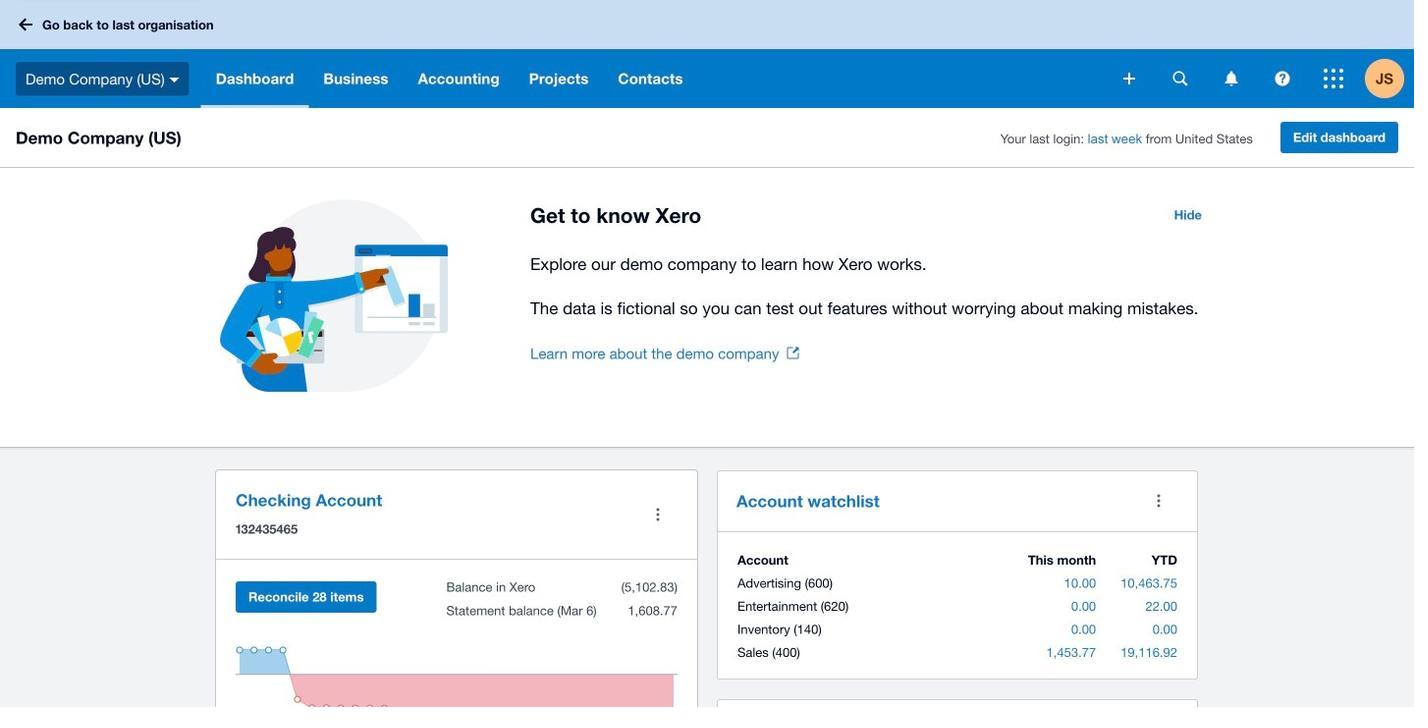 Task type: describe. For each thing, give the bounding box(es) containing it.
2 horizontal spatial svg image
[[1324, 69, 1344, 88]]

intro banner body element
[[531, 251, 1214, 322]]



Task type: locate. For each thing, give the bounding box(es) containing it.
svg image
[[1324, 69, 1344, 88], [1124, 73, 1136, 84], [170, 77, 180, 82]]

manage menu toggle image
[[639, 495, 678, 534]]

banner
[[0, 0, 1415, 108]]

1 horizontal spatial svg image
[[1124, 73, 1136, 84]]

0 horizontal spatial svg image
[[170, 77, 180, 82]]

svg image
[[19, 18, 32, 31], [1174, 71, 1188, 86], [1226, 71, 1238, 86], [1276, 71, 1290, 86]]



Task type: vqa. For each thing, say whether or not it's contained in the screenshot.
EMPTY STATE OF THE ACCOUNTS WATCHLIST WIDGET, FEATURING A 'REVIEW CATEGORIES FOR TRANSACTIONS' BUTTON AND A DATA-LESS TABLE WITH HEADINGS 'ACCOUNT,' 'BUDGET,' 'THIS MONTH,' AND 'YTD.' image
no



